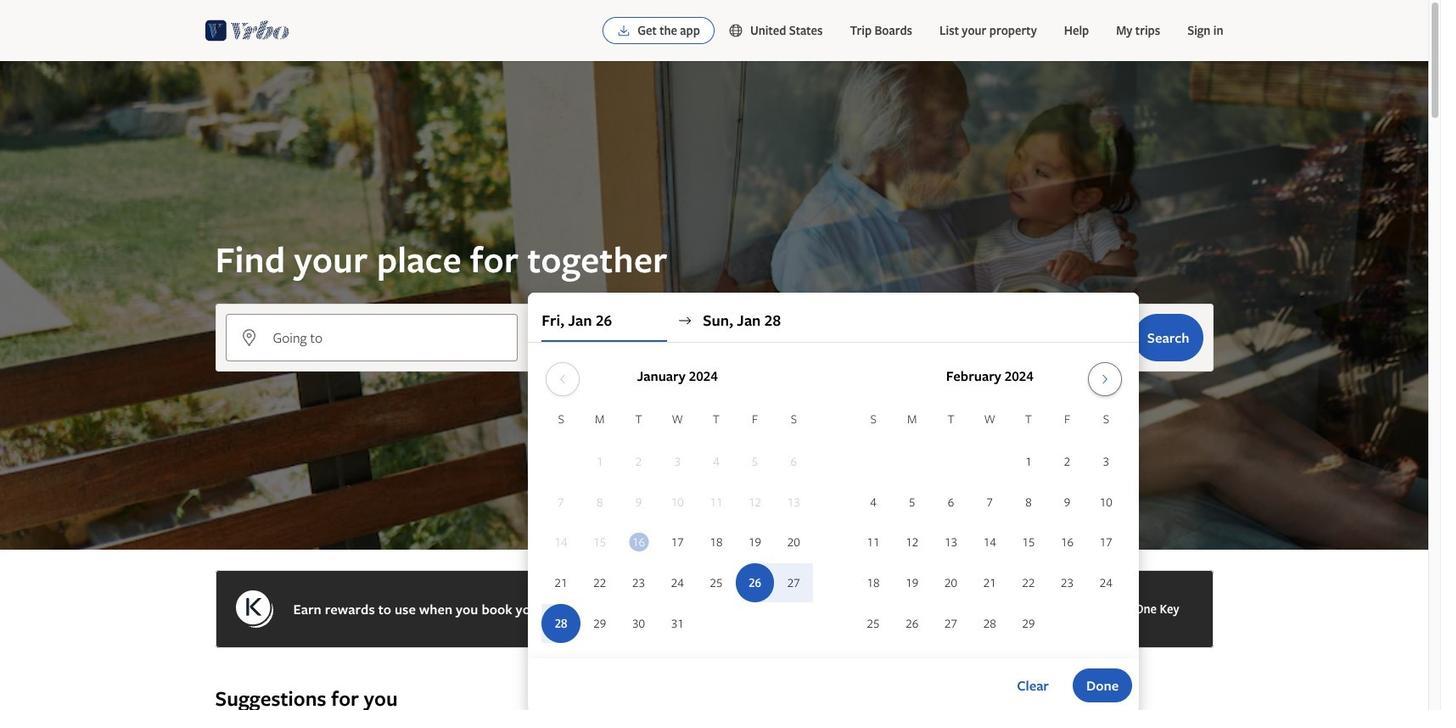 Task type: vqa. For each thing, say whether or not it's contained in the screenshot.
vrbo logo on the left of page
yes



Task type: describe. For each thing, give the bounding box(es) containing it.
previous month image
[[553, 373, 573, 386]]

vrbo logo image
[[205, 17, 289, 44]]

recently viewed region
[[205, 659, 1224, 686]]

today element
[[629, 534, 649, 552]]



Task type: locate. For each thing, give the bounding box(es) containing it.
download the app button image
[[617, 24, 631, 37]]

wizard region
[[0, 61, 1429, 711]]

main content
[[0, 61, 1429, 711]]

application inside the wizard region
[[542, 356, 1126, 645]]

february 2024 element
[[854, 410, 1126, 645]]

small image
[[728, 23, 750, 38]]

january 2024 element
[[542, 410, 813, 645]]

directional image
[[678, 313, 693, 329]]

application
[[542, 356, 1126, 645]]

next month image
[[1095, 373, 1115, 386]]



